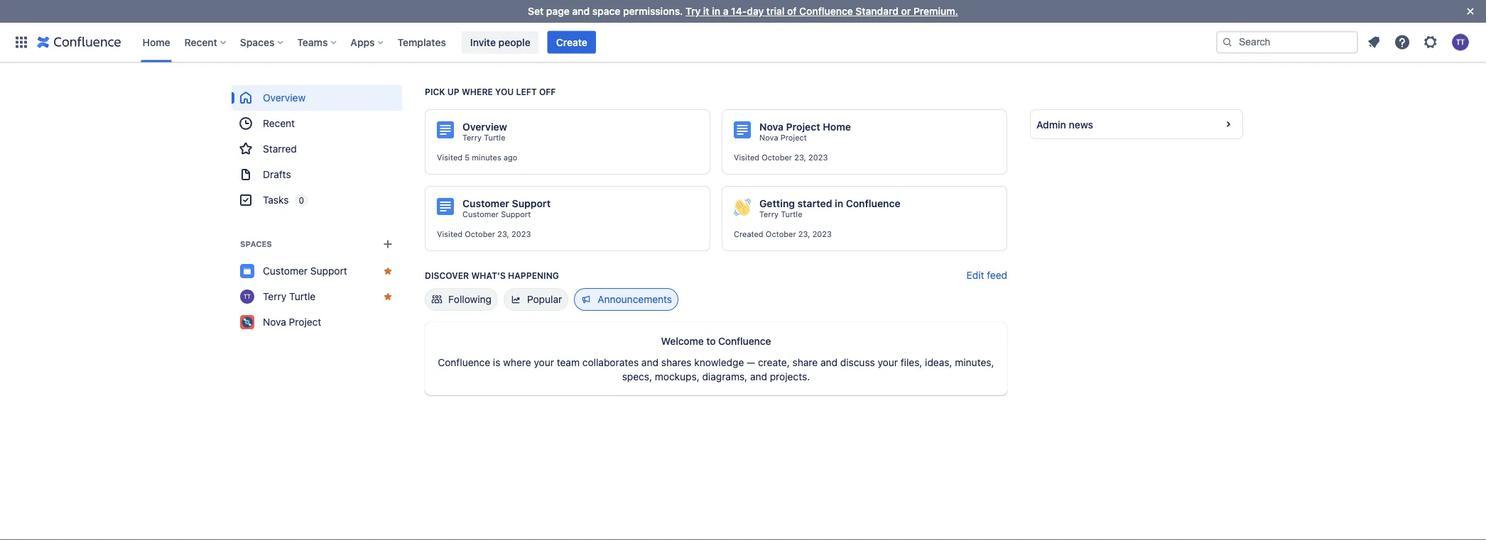 Task type: describe. For each thing, give the bounding box(es) containing it.
1 vertical spatial in
[[835, 198, 844, 210]]

admin news button
[[1031, 110, 1243, 139]]

drafts link
[[232, 162, 402, 188]]

Search field
[[1217, 31, 1359, 54]]

starred
[[263, 143, 297, 155]]

global element
[[9, 22, 1214, 62]]

confluence right of
[[800, 5, 853, 17]]

is
[[493, 357, 501, 369]]

visited 5 minutes ago
[[437, 153, 518, 162]]

announcements button
[[574, 289, 679, 311]]

space
[[593, 5, 621, 17]]

october for getting started in confluence
[[766, 230, 797, 239]]

confluence inside the confluence is where your team collaborates and shares knowledge — create, share and discuss your files, ideas, minutes, specs, mockups, diagrams, and projects.
[[438, 357, 491, 369]]

popular button
[[504, 289, 569, 311]]

14-
[[731, 5, 747, 17]]

ideas,
[[926, 357, 953, 369]]

invite people
[[470, 36, 531, 48]]

following
[[448, 294, 492, 306]]

drafts
[[263, 169, 291, 181]]

off
[[539, 87, 556, 97]]

customer up the nova project
[[263, 265, 308, 277]]

customer down minutes
[[463, 198, 510, 210]]

getting
[[760, 198, 795, 210]]

created october 23, 2023
[[734, 230, 832, 239]]

0 horizontal spatial terry turtle link
[[232, 284, 402, 310]]

team
[[557, 357, 580, 369]]

welcome to confluence
[[661, 335, 771, 347]]

customer support down ago
[[463, 198, 551, 210]]

terry turtle for getting started in confluence
[[760, 210, 803, 219]]

to
[[707, 335, 716, 347]]

terry for getting started in confluence
[[760, 210, 779, 219]]

edit feed button
[[967, 269, 1008, 283]]

create link
[[548, 31, 596, 54]]

discover
[[425, 271, 469, 281]]

0 horizontal spatial turtle
[[289, 291, 316, 303]]

happening
[[508, 271, 559, 281]]

confluence up —
[[719, 335, 771, 347]]

try it in a 14-day trial of confluence standard or premium. link
[[686, 5, 959, 17]]

tasks
[[263, 194, 289, 206]]

home inside home link
[[143, 36, 170, 48]]

mockups,
[[655, 371, 700, 383]]

home link
[[138, 31, 175, 54]]

1 vertical spatial overview
[[463, 121, 507, 133]]

overview link
[[232, 85, 402, 111]]

admin news
[[1037, 119, 1094, 130]]

create
[[556, 36, 588, 48]]

project for nova project
[[289, 317, 322, 328]]

23, for customer support
[[498, 230, 509, 239]]

templates link
[[393, 31, 451, 54]]

up
[[448, 87, 460, 97]]

visited for overview
[[437, 153, 463, 162]]

teams button
[[293, 31, 342, 54]]

set page and space permissions. try it in a 14-day trial of confluence standard or premium.
[[528, 5, 959, 17]]

october down nova project home nova project
[[762, 153, 792, 162]]

project for nova project home nova project
[[786, 121, 821, 133]]

0 horizontal spatial overview
[[263, 92, 306, 104]]

2023 for getting started in confluence
[[813, 230, 832, 239]]

unstar this space image
[[382, 266, 394, 277]]

visited for customer support
[[437, 230, 463, 239]]

recent inside group
[[263, 118, 295, 129]]

page
[[546, 5, 570, 17]]

group containing overview
[[232, 85, 402, 213]]

following button
[[425, 289, 498, 311]]

teams
[[297, 36, 328, 48]]

created
[[734, 230, 764, 239]]

starred link
[[232, 136, 402, 162]]

help icon image
[[1394, 34, 1412, 51]]

0 vertical spatial in
[[712, 5, 721, 17]]

2 your from the left
[[878, 357, 898, 369]]

create,
[[758, 357, 790, 369]]

1 your from the left
[[534, 357, 554, 369]]

projects.
[[770, 371, 810, 383]]

files,
[[901, 357, 923, 369]]

a
[[723, 5, 729, 17]]

welcome
[[661, 335, 704, 347]]

home inside nova project home nova project
[[823, 121, 851, 133]]

invite
[[470, 36, 496, 48]]

0 horizontal spatial nova project link
[[232, 310, 402, 335]]

23, down nova project home nova project
[[795, 153, 807, 162]]

spaces button
[[236, 31, 289, 54]]

23, for getting started in confluence
[[799, 230, 811, 239]]

announcements
[[598, 294, 672, 306]]

terry turtle link for overview
[[463, 133, 506, 143]]

terry for overview
[[463, 133, 482, 143]]

it
[[704, 5, 710, 17]]



Task type: vqa. For each thing, say whether or not it's contained in the screenshot.
Terry
yes



Task type: locate. For each thing, give the bounding box(es) containing it.
0 vertical spatial turtle
[[484, 133, 506, 143]]

2 horizontal spatial terry turtle
[[760, 210, 803, 219]]

0 vertical spatial overview
[[263, 92, 306, 104]]

admin
[[1037, 119, 1067, 130]]

minutes,
[[955, 357, 995, 369]]

day
[[747, 5, 764, 17]]

visited october 23, 2023
[[734, 153, 828, 162], [437, 230, 531, 239]]

turtle down the getting
[[781, 210, 803, 219]]

you
[[495, 87, 514, 97]]

1 vertical spatial terry turtle
[[760, 210, 803, 219]]

0 horizontal spatial recent
[[184, 36, 217, 48]]

0 vertical spatial home
[[143, 36, 170, 48]]

1 horizontal spatial where
[[503, 357, 531, 369]]

1 horizontal spatial home
[[823, 121, 851, 133]]

turtle up the nova project
[[289, 291, 316, 303]]

0 vertical spatial where
[[462, 87, 493, 97]]

where
[[462, 87, 493, 97], [503, 357, 531, 369]]

terry turtle link for getting started in confluence
[[760, 210, 803, 220]]

0 vertical spatial terry turtle
[[463, 133, 506, 143]]

support
[[512, 198, 551, 210], [501, 210, 531, 219], [310, 265, 347, 277]]

unstar this space image
[[382, 291, 394, 303]]

in
[[712, 5, 721, 17], [835, 198, 844, 210]]

started
[[798, 198, 833, 210]]

october up what's at the bottom of the page
[[465, 230, 495, 239]]

0 horizontal spatial where
[[462, 87, 493, 97]]

or
[[902, 5, 911, 17]]

customer support link down minutes
[[463, 210, 531, 220]]

visited october 23, 2023 for customer support
[[437, 230, 531, 239]]

1 vertical spatial recent
[[263, 118, 295, 129]]

0 vertical spatial spaces
[[240, 36, 275, 48]]

feed
[[987, 270, 1008, 281]]

0 horizontal spatial your
[[534, 357, 554, 369]]

1 vertical spatial where
[[503, 357, 531, 369]]

customer
[[463, 198, 510, 210], [463, 210, 499, 219], [263, 265, 308, 277]]

0 horizontal spatial visited october 23, 2023
[[437, 230, 531, 239]]

nova
[[760, 121, 784, 133], [760, 133, 779, 143], [263, 317, 286, 328]]

close image
[[1463, 3, 1480, 20]]

terry turtle up minutes
[[463, 133, 506, 143]]

terry turtle link up created october 23, 2023
[[760, 210, 803, 220]]

terry up the nova project
[[263, 291, 287, 303]]

settings icon image
[[1423, 34, 1440, 51]]

0 vertical spatial customer support link
[[463, 210, 531, 220]]

of
[[788, 5, 797, 17]]

create a space image
[[380, 236, 397, 253]]

collaborates
[[583, 357, 639, 369]]

2023 up happening
[[512, 230, 531, 239]]

your
[[534, 357, 554, 369], [878, 357, 898, 369]]

diagrams,
[[703, 371, 748, 383]]

terry turtle link
[[463, 133, 506, 143], [760, 210, 803, 220], [232, 284, 402, 310]]

1 vertical spatial spaces
[[240, 240, 272, 249]]

1 horizontal spatial in
[[835, 198, 844, 210]]

where right is
[[503, 357, 531, 369]]

2 horizontal spatial terry
[[760, 210, 779, 219]]

23, down the started
[[799, 230, 811, 239]]

premium.
[[914, 5, 959, 17]]

confluence
[[800, 5, 853, 17], [846, 198, 901, 210], [719, 335, 771, 347], [438, 357, 491, 369]]

visited
[[437, 153, 463, 162], [734, 153, 760, 162], [437, 230, 463, 239]]

0 horizontal spatial terry
[[263, 291, 287, 303]]

1 horizontal spatial visited october 23, 2023
[[734, 153, 828, 162]]

5
[[465, 153, 470, 162]]

1 vertical spatial terry turtle link
[[760, 210, 803, 220]]

0 vertical spatial nova project link
[[760, 133, 807, 143]]

1 vertical spatial nova project link
[[232, 310, 402, 335]]

minutes
[[472, 153, 502, 162]]

1 vertical spatial terry
[[760, 210, 779, 219]]

terry turtle down the getting
[[760, 210, 803, 219]]

0 horizontal spatial home
[[143, 36, 170, 48]]

spaces right "recent" popup button
[[240, 36, 275, 48]]

your left 'team'
[[534, 357, 554, 369]]

2 horizontal spatial turtle
[[781, 210, 803, 219]]

1 vertical spatial visited october 23, 2023
[[437, 230, 531, 239]]

recent button
[[180, 31, 232, 54]]

left
[[516, 87, 537, 97]]

october
[[762, 153, 792, 162], [465, 230, 495, 239], [766, 230, 797, 239]]

terry
[[463, 133, 482, 143], [760, 210, 779, 219], [263, 291, 287, 303]]

where for you
[[462, 87, 493, 97]]

home
[[143, 36, 170, 48], [823, 121, 851, 133]]

0 vertical spatial visited october 23, 2023
[[734, 153, 828, 162]]

0 horizontal spatial terry turtle
[[263, 291, 316, 303]]

try
[[686, 5, 701, 17]]

2023 down nova project home nova project
[[809, 153, 828, 162]]

project
[[786, 121, 821, 133], [781, 133, 807, 143], [289, 317, 322, 328]]

overview
[[263, 92, 306, 104], [463, 121, 507, 133]]

popular
[[527, 294, 562, 306]]

—
[[747, 357, 756, 369]]

apps
[[351, 36, 375, 48]]

recent
[[184, 36, 217, 48], [263, 118, 295, 129]]

what's
[[472, 271, 506, 281]]

1 horizontal spatial recent
[[263, 118, 295, 129]]

nova project link
[[760, 133, 807, 143], [232, 310, 402, 335]]

news
[[1069, 119, 1094, 130]]

23, up discover what's happening
[[498, 230, 509, 239]]

october for customer support
[[465, 230, 495, 239]]

set
[[528, 5, 544, 17]]

customer support up the nova project
[[263, 265, 347, 277]]

share
[[793, 357, 818, 369]]

2 vertical spatial terry turtle
[[263, 291, 316, 303]]

terry turtle for overview
[[463, 133, 506, 143]]

shares
[[662, 357, 692, 369]]

and right share
[[821, 357, 838, 369]]

1 horizontal spatial your
[[878, 357, 898, 369]]

edit feed
[[967, 270, 1008, 281]]

people
[[499, 36, 531, 48]]

your profile and preferences image
[[1453, 34, 1470, 51]]

visited left "5" at top left
[[437, 153, 463, 162]]

nova project home nova project
[[760, 121, 851, 143]]

getting started in confluence
[[760, 198, 901, 210]]

terry turtle up the nova project
[[263, 291, 316, 303]]

2 horizontal spatial terry turtle link
[[760, 210, 803, 220]]

ago
[[504, 153, 518, 162]]

recent inside popup button
[[184, 36, 217, 48]]

2023
[[809, 153, 828, 162], [512, 230, 531, 239], [813, 230, 832, 239]]

and
[[572, 5, 590, 17], [642, 357, 659, 369], [821, 357, 838, 369], [751, 371, 768, 383]]

1 vertical spatial home
[[823, 121, 851, 133]]

specs,
[[622, 371, 652, 383]]

and right page
[[572, 5, 590, 17]]

confluence left is
[[438, 357, 491, 369]]

recent right home link
[[184, 36, 217, 48]]

terry turtle
[[463, 133, 506, 143], [760, 210, 803, 219], [263, 291, 316, 303]]

and up 'specs,'
[[642, 357, 659, 369]]

permissions.
[[623, 5, 683, 17]]

templates
[[398, 36, 446, 48]]

1 vertical spatial turtle
[[781, 210, 803, 219]]

confluence is where your team collaborates and shares knowledge — create, share and discuss your files, ideas, minutes, specs, mockups, diagrams, and projects.
[[438, 357, 995, 383]]

overview up minutes
[[463, 121, 507, 133]]

2023 for customer support
[[512, 230, 531, 239]]

visited october 23, 2023 for nova project
[[734, 153, 828, 162]]

edit
[[967, 270, 985, 281]]

turtle
[[484, 133, 506, 143], [781, 210, 803, 219], [289, 291, 316, 303]]

where right up
[[462, 87, 493, 97]]

2023 down the started
[[813, 230, 832, 239]]

2 vertical spatial terry
[[263, 291, 287, 303]]

customer support down minutes
[[463, 210, 531, 219]]

october down the getting
[[766, 230, 797, 239]]

recent up starred
[[263, 118, 295, 129]]

0 vertical spatial recent
[[184, 36, 217, 48]]

0
[[299, 195, 304, 205]]

group
[[232, 85, 402, 213]]

your left files,
[[878, 357, 898, 369]]

recent link
[[232, 111, 402, 136]]

appswitcher icon image
[[13, 34, 30, 51]]

turtle for overview
[[484, 133, 506, 143]]

and down —
[[751, 371, 768, 383]]

visited up the getting
[[734, 153, 760, 162]]

:wave: image
[[734, 199, 751, 216], [734, 199, 751, 216]]

confluence image
[[37, 34, 121, 51], [37, 34, 121, 51]]

0 horizontal spatial in
[[712, 5, 721, 17]]

invite people button
[[462, 31, 539, 54]]

1 horizontal spatial terry turtle
[[463, 133, 506, 143]]

in right the started
[[835, 198, 844, 210]]

standard
[[856, 5, 899, 17]]

where inside the confluence is where your team collaborates and shares knowledge — create, share and discuss your files, ideas, minutes, specs, mockups, diagrams, and projects.
[[503, 357, 531, 369]]

knowledge
[[695, 357, 744, 369]]

in left 'a'
[[712, 5, 721, 17]]

turtle for getting started in confluence
[[781, 210, 803, 219]]

apps button
[[346, 31, 389, 54]]

discuss
[[841, 357, 875, 369]]

1 vertical spatial customer support link
[[232, 259, 402, 284]]

visited up discover
[[437, 230, 463, 239]]

spaces inside popup button
[[240, 36, 275, 48]]

terry turtle link up the nova project
[[232, 284, 402, 310]]

2 vertical spatial terry turtle link
[[232, 284, 402, 310]]

trial
[[767, 5, 785, 17]]

search image
[[1222, 37, 1234, 48]]

banner
[[0, 22, 1487, 63]]

pick up where you left off
[[425, 87, 556, 97]]

confluence right the started
[[846, 198, 901, 210]]

discover what's happening
[[425, 271, 559, 281]]

1 horizontal spatial nova project link
[[760, 133, 807, 143]]

0 vertical spatial terry turtle link
[[463, 133, 506, 143]]

spaces down the tasks
[[240, 240, 272, 249]]

2 vertical spatial turtle
[[289, 291, 316, 303]]

visited october 23, 2023 up what's at the bottom of the page
[[437, 230, 531, 239]]

terry down the getting
[[760, 210, 779, 219]]

terry turtle link up minutes
[[463, 133, 506, 143]]

1 horizontal spatial terry
[[463, 133, 482, 143]]

pick
[[425, 87, 445, 97]]

terry up "5" at top left
[[463, 133, 482, 143]]

1 horizontal spatial customer support link
[[463, 210, 531, 220]]

customer support link up the nova project
[[232, 259, 402, 284]]

1 horizontal spatial turtle
[[484, 133, 506, 143]]

0 horizontal spatial customer support link
[[232, 259, 402, 284]]

nova for nova project
[[263, 317, 286, 328]]

0 vertical spatial terry
[[463, 133, 482, 143]]

1 horizontal spatial overview
[[463, 121, 507, 133]]

1 horizontal spatial terry turtle link
[[463, 133, 506, 143]]

overview up the recent link
[[263, 92, 306, 104]]

nova project
[[263, 317, 322, 328]]

banner containing home
[[0, 22, 1487, 63]]

where for your
[[503, 357, 531, 369]]

notification icon image
[[1366, 34, 1383, 51]]

customer down visited 5 minutes ago
[[463, 210, 499, 219]]

turtle up minutes
[[484, 133, 506, 143]]

nova for nova project home nova project
[[760, 121, 784, 133]]

customer support
[[463, 198, 551, 210], [463, 210, 531, 219], [263, 265, 347, 277]]

visited october 23, 2023 down nova project home nova project
[[734, 153, 828, 162]]

23,
[[795, 153, 807, 162], [498, 230, 509, 239], [799, 230, 811, 239]]



